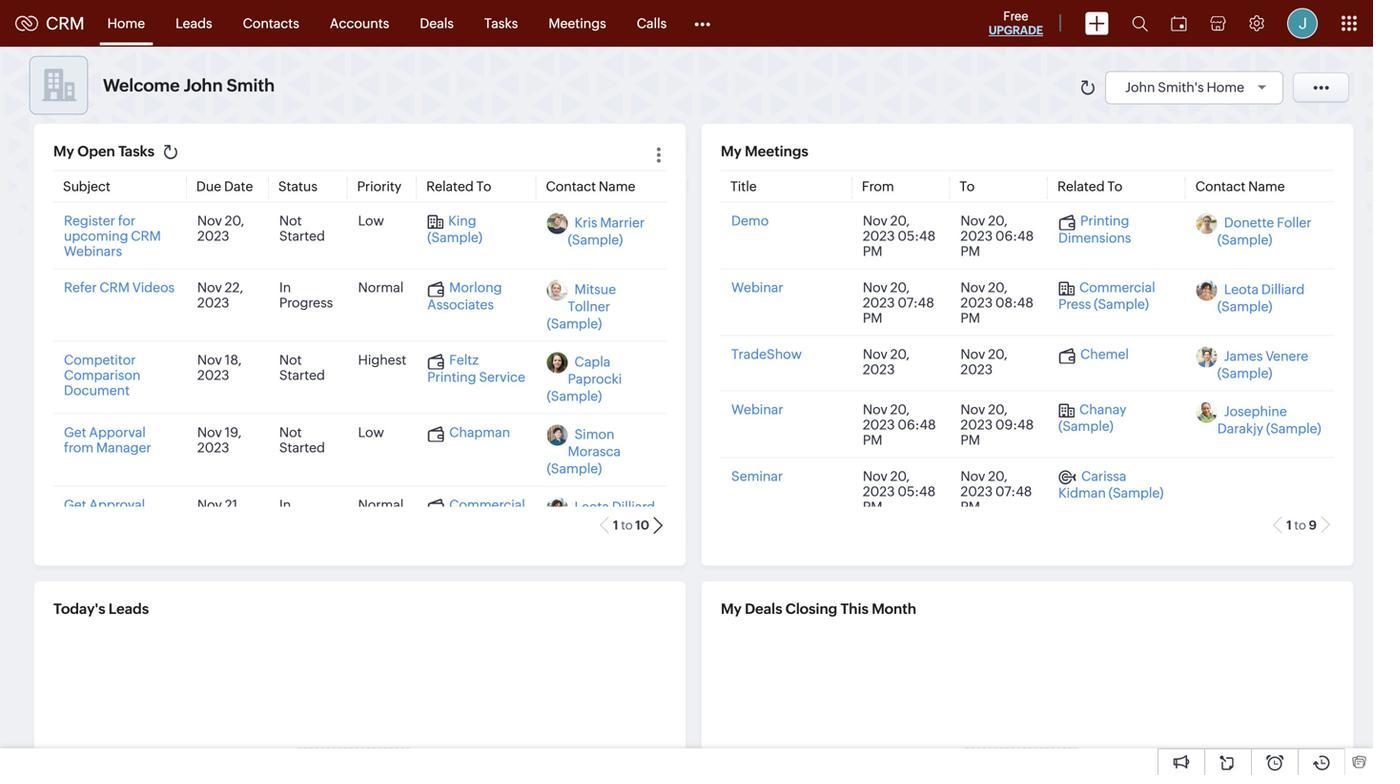 Task type: locate. For each thing, give the bounding box(es) containing it.
commercial down dimensions
[[1080, 280, 1156, 295]]

printing down feltz
[[427, 369, 477, 385]]

0 horizontal spatial related
[[427, 179, 474, 194]]

mitsue tollner (sample)
[[547, 282, 616, 331]]

0 vertical spatial leota dilliard (sample) link
[[1218, 282, 1305, 314]]

0 vertical spatial started
[[279, 228, 325, 244]]

0 horizontal spatial to
[[621, 518, 633, 533]]

1 vertical spatial not started
[[279, 352, 325, 383]]

marrier
[[600, 215, 645, 230]]

(sample) down tollner
[[547, 316, 602, 331]]

1 horizontal spatial deals
[[745, 601, 783, 618]]

1 related from the left
[[427, 179, 474, 194]]

get apporval from manager link
[[64, 425, 151, 456]]

profile image
[[1288, 8, 1318, 39]]

press inside commercial press (sample)
[[1059, 297, 1092, 312]]

2 related to from the left
[[1058, 179, 1123, 194]]

not right 18,
[[279, 352, 302, 368]]

0 horizontal spatial contact name link
[[546, 179, 636, 194]]

from down get apporval from manager link
[[64, 513, 94, 528]]

1 vertical spatial commercial
[[449, 497, 525, 513]]

deals left 'closing'
[[745, 601, 783, 618]]

webinar down demo link at the top right of the page
[[732, 280, 784, 295]]

meetings
[[549, 16, 606, 31], [745, 143, 809, 160]]

normal
[[358, 280, 404, 295], [358, 497, 404, 513]]

not for 20,
[[279, 213, 302, 228]]

1 vertical spatial nov 20, 2023 05:48 pm
[[863, 469, 936, 515]]

subject link
[[63, 179, 110, 194]]

not started right 19,
[[279, 425, 325, 456]]

1 vertical spatial 06:48
[[898, 417, 936, 433]]

2 vertical spatial not started
[[279, 425, 325, 456]]

1 vertical spatial normal
[[358, 497, 404, 513]]

1 vertical spatial 07:48
[[996, 484, 1033, 499]]

0 horizontal spatial leota dilliard (sample) link
[[568, 499, 655, 532]]

leota dilliard (sample)
[[1218, 282, 1305, 314], [568, 499, 655, 532]]

1 horizontal spatial meetings
[[745, 143, 809, 160]]

1 low from the top
[[358, 213, 384, 228]]

related to
[[427, 179, 492, 194], [1058, 179, 1123, 194]]

(sample) down donette at the right top of page
[[1218, 232, 1273, 248]]

2023 inside nov 19, 2023
[[197, 440, 229, 456]]

normal for commercial press
[[358, 497, 404, 513]]

paprocki
[[568, 372, 622, 387]]

dimensions
[[1059, 230, 1132, 245]]

from down document
[[64, 440, 94, 456]]

19,
[[225, 425, 242, 440]]

1 related to from the left
[[427, 179, 492, 194]]

webinar link down demo link at the top right of the page
[[732, 280, 784, 295]]

calls link
[[622, 0, 682, 46]]

home right the smith's
[[1207, 80, 1245, 95]]

from inside get apporval from manager
[[64, 440, 94, 456]]

status link
[[278, 179, 318, 194]]

(sample) down morasca
[[547, 461, 602, 476]]

search element
[[1121, 0, 1160, 47]]

1 horizontal spatial 1
[[1287, 518, 1292, 533]]

2 manager from the top
[[96, 513, 151, 528]]

1 vertical spatial press
[[427, 514, 460, 530]]

1 vertical spatial nov 20, 2023 06:48 pm
[[863, 402, 936, 448]]

my left the open
[[53, 143, 74, 160]]

related up printing dimensions link
[[1058, 179, 1105, 194]]

not down 'status'
[[279, 213, 302, 228]]

1 in from the top
[[279, 280, 291, 295]]

related to link
[[427, 179, 492, 194], [1058, 179, 1123, 194]]

0 vertical spatial get
[[64, 425, 86, 440]]

deals left tasks link
[[420, 16, 454, 31]]

josephine darakjy (sample) link
[[1218, 404, 1322, 436]]

1 vertical spatial webinar link
[[732, 402, 784, 417]]

get inside get approval from manager
[[64, 497, 86, 513]]

get for get approval from manager
[[64, 497, 86, 513]]

meetings left "calls" "link" at the top
[[549, 16, 606, 31]]

leota down donette foller (sample) "link"
[[1225, 282, 1259, 297]]

leota dilliard (sample) up "james"
[[1218, 282, 1305, 314]]

0 vertical spatial meetings
[[549, 16, 606, 31]]

1 name from the left
[[599, 179, 636, 194]]

1 horizontal spatial 06:48
[[996, 228, 1034, 244]]

(sample) down "james"
[[1218, 366, 1273, 381]]

leota dilliard (sample) link down morasca
[[568, 499, 655, 532]]

1 05:48 from the top
[[898, 228, 936, 244]]

0 vertical spatial normal
[[358, 280, 404, 295]]

low down priority
[[358, 213, 384, 228]]

07:48 left nov 20, 2023 08:48 pm
[[898, 295, 935, 311]]

in right 22,
[[279, 280, 291, 295]]

my for my deals closing this month
[[721, 601, 742, 618]]

1 vertical spatial progress
[[279, 513, 333, 528]]

printing up dimensions
[[1081, 213, 1130, 228]]

get
[[64, 425, 86, 440], [64, 497, 86, 513]]

1 contact name from the left
[[546, 179, 636, 194]]

0 horizontal spatial commercial
[[449, 497, 525, 513]]

date
[[224, 179, 253, 194]]

press for commercial press
[[427, 514, 460, 530]]

upgrade
[[989, 24, 1044, 37]]

1 horizontal spatial tasks
[[485, 16, 518, 31]]

2 in progress from the top
[[279, 497, 333, 528]]

started right 18,
[[279, 368, 325, 383]]

07:48 down the 09:48
[[996, 484, 1033, 499]]

low for chapman
[[358, 425, 384, 440]]

3 started from the top
[[279, 440, 325, 456]]

nov 22, 2023
[[197, 280, 243, 311]]

commercial press (sample)
[[1059, 280, 1156, 312]]

nov 21, 2023
[[197, 497, 241, 528]]

2 related from the left
[[1058, 179, 1105, 194]]

contact name up donette at the right top of page
[[1196, 179, 1286, 194]]

started right 19,
[[279, 440, 325, 456]]

nov inside nov 19, 2023
[[197, 425, 222, 440]]

my for my meetings
[[721, 143, 742, 160]]

0 horizontal spatial related to
[[427, 179, 492, 194]]

open
[[77, 143, 115, 160]]

in right 21, on the bottom of page
[[279, 497, 291, 513]]

1 horizontal spatial leota dilliard (sample)
[[1218, 282, 1305, 314]]

nov 18, 2023
[[197, 352, 242, 383]]

0 vertical spatial webinar link
[[732, 280, 784, 295]]

progress right 22,
[[279, 295, 333, 311]]

21,
[[225, 497, 241, 513]]

nov 20, 2023 for not
[[197, 213, 244, 244]]

1 horizontal spatial to
[[960, 179, 975, 194]]

1 to from the left
[[621, 518, 633, 533]]

(sample) down kris
[[568, 232, 623, 248]]

(sample) up 'chemel'
[[1094, 297, 1149, 312]]

subject
[[63, 179, 110, 194]]

2 progress from the top
[[279, 513, 333, 528]]

related up king
[[427, 179, 474, 194]]

1 vertical spatial low
[[358, 425, 384, 440]]

1 horizontal spatial john
[[1126, 80, 1156, 95]]

tasks right the open
[[118, 143, 155, 160]]

manager inside get approval from manager
[[96, 513, 151, 528]]

1 vertical spatial leads
[[109, 601, 149, 618]]

(sample) down 'paprocki' at left
[[547, 389, 602, 404]]

my deals closing this month
[[721, 601, 917, 618]]

contact up donette at the right top of page
[[1196, 179, 1246, 194]]

contact name for 2nd contact name link from the right
[[546, 179, 636, 194]]

1 related to link from the left
[[427, 179, 492, 194]]

crm right logo at the top left
[[46, 14, 85, 33]]

not for 19,
[[279, 425, 302, 440]]

tasks
[[485, 16, 518, 31], [118, 143, 155, 160]]

related to up king
[[427, 179, 492, 194]]

0 horizontal spatial name
[[599, 179, 636, 194]]

1 progress from the top
[[279, 295, 333, 311]]

2 05:48 from the top
[[898, 484, 936, 499]]

0 vertical spatial nov 20, 2023 07:48 pm
[[863, 280, 935, 326]]

started
[[279, 228, 325, 244], [279, 368, 325, 383], [279, 440, 325, 456]]

2 not started from the top
[[279, 352, 325, 383]]

0 vertical spatial nov 20, 2023 05:48 pm
[[863, 213, 936, 259]]

2 webinar from the top
[[732, 402, 784, 417]]

today's
[[53, 601, 105, 618]]

9
[[1309, 518, 1317, 533]]

john left the smith's
[[1126, 80, 1156, 95]]

1 vertical spatial in progress
[[279, 497, 333, 528]]

printing inside feltz printing service
[[427, 369, 477, 385]]

0 vertical spatial progress
[[279, 295, 333, 311]]

1 vertical spatial 05:48
[[898, 484, 936, 499]]

2 to from the left
[[960, 179, 975, 194]]

(sample) down the chanay
[[1059, 419, 1114, 434]]

10
[[636, 518, 650, 533]]

0 horizontal spatial leads
[[109, 601, 149, 618]]

simon morasca (sample) link
[[547, 427, 621, 476]]

1 vertical spatial not
[[279, 352, 302, 368]]

progress for 21,
[[279, 513, 333, 528]]

contact name
[[546, 179, 636, 194], [1196, 179, 1286, 194]]

tasks right deals link
[[485, 16, 518, 31]]

commercial
[[1080, 280, 1156, 295], [449, 497, 525, 513]]

1
[[613, 518, 619, 533], [1287, 518, 1292, 533]]

smith's
[[1158, 80, 1204, 95]]

0 vertical spatial in
[[279, 280, 291, 295]]

contact
[[546, 179, 596, 194], [1196, 179, 1246, 194]]

(sample) left 10
[[568, 517, 623, 532]]

related to link up printing dimensions link
[[1058, 179, 1123, 194]]

0 horizontal spatial printing
[[427, 369, 477, 385]]

nov 20, 2023 07:48 pm
[[863, 280, 935, 326], [961, 469, 1033, 515]]

crm right upcoming at top left
[[131, 228, 161, 244]]

1 vertical spatial get
[[64, 497, 86, 513]]

2 not from the top
[[279, 352, 302, 368]]

closing
[[786, 601, 838, 618]]

1 vertical spatial home
[[1207, 80, 1245, 95]]

welcome
[[103, 76, 180, 95]]

to up printing dimensions link
[[1108, 179, 1123, 194]]

leota down morasca
[[575, 499, 609, 515]]

name up donette at the right top of page
[[1249, 179, 1286, 194]]

1 nov 20, 2023 05:48 pm from the top
[[863, 213, 936, 259]]

from
[[64, 440, 94, 456], [64, 513, 94, 528]]

2023 inside nov 20, 2023 08:48 pm
[[961, 295, 993, 311]]

leads right today's
[[109, 601, 149, 618]]

not started right 18,
[[279, 352, 325, 383]]

2023
[[197, 228, 229, 244], [863, 228, 895, 244], [961, 228, 993, 244], [197, 295, 229, 311], [863, 295, 895, 311], [961, 295, 993, 311], [863, 362, 895, 377], [961, 362, 993, 377], [197, 368, 229, 383], [863, 417, 895, 433], [961, 417, 993, 433], [197, 440, 229, 456], [863, 484, 895, 499], [961, 484, 993, 499], [197, 513, 229, 528]]

in progress right 22,
[[279, 280, 333, 311]]

leota dilliard (sample) down morasca
[[568, 499, 655, 532]]

progress for 22,
[[279, 295, 333, 311]]

crm link
[[15, 14, 85, 33]]

0 vertical spatial not started
[[279, 213, 325, 244]]

2 horizontal spatial crm
[[131, 228, 161, 244]]

smith
[[227, 76, 275, 95]]

get for get apporval from manager
[[64, 425, 86, 440]]

related
[[427, 179, 474, 194], [1058, 179, 1105, 194]]

name up marrier
[[599, 179, 636, 194]]

get approval from manager link
[[64, 497, 151, 528]]

3 to from the left
[[1108, 179, 1123, 194]]

0 vertical spatial from
[[64, 440, 94, 456]]

0 horizontal spatial nov 20, 2023 07:48 pm
[[863, 280, 935, 326]]

(sample) down "carissa"
[[1109, 485, 1164, 501]]

0 vertical spatial low
[[358, 213, 384, 228]]

0 horizontal spatial to
[[477, 179, 492, 194]]

press down chapman link
[[427, 514, 460, 530]]

1 not started from the top
[[279, 213, 325, 244]]

2 to from the left
[[1295, 518, 1307, 533]]

1 vertical spatial meetings
[[745, 143, 809, 160]]

0 horizontal spatial 07:48
[[898, 295, 935, 311]]

related to up printing dimensions link
[[1058, 179, 1123, 194]]

dilliard up 1 to 10
[[612, 499, 655, 515]]

0 horizontal spatial contact name
[[546, 179, 636, 194]]

leads link
[[160, 0, 228, 46]]

started for nov 19, 2023
[[279, 440, 325, 456]]

profile element
[[1276, 0, 1330, 46]]

king (sample) link
[[427, 213, 483, 245]]

crm
[[46, 14, 85, 33], [131, 228, 161, 244], [100, 280, 130, 295]]

to link
[[960, 179, 975, 194]]

1 normal from the top
[[358, 280, 404, 295]]

crm right refer
[[100, 280, 130, 295]]

home
[[107, 16, 145, 31], [1207, 80, 1245, 95]]

1 vertical spatial leota
[[575, 499, 609, 515]]

related to link up king
[[427, 179, 492, 194]]

low down highest
[[358, 425, 384, 440]]

calls
[[637, 16, 667, 31]]

2 get from the top
[[64, 497, 86, 513]]

1 horizontal spatial related
[[1058, 179, 1105, 194]]

1 horizontal spatial crm
[[100, 280, 130, 295]]

1 started from the top
[[279, 228, 325, 244]]

(sample) inside mitsue tollner (sample)
[[547, 316, 602, 331]]

1 from from the top
[[64, 440, 94, 456]]

1 in progress from the top
[[279, 280, 333, 311]]

commercial inside commercial press (sample)
[[1080, 280, 1156, 295]]

contact up kris
[[546, 179, 596, 194]]

commercial inside commercial press
[[449, 497, 525, 513]]

1 left 9
[[1287, 518, 1292, 533]]

progress right 21, on the bottom of page
[[279, 513, 333, 528]]

crm inside the register for upcoming crm webinars
[[131, 228, 161, 244]]

0 horizontal spatial nov 20, 2023 06:48 pm
[[863, 402, 936, 448]]

not
[[279, 213, 302, 228], [279, 352, 302, 368], [279, 425, 302, 440]]

john
[[184, 76, 223, 95], [1126, 80, 1156, 95]]

manager up approval at the left bottom
[[96, 440, 151, 456]]

james venere (sample) link
[[1218, 349, 1309, 381]]

nov 20, 2023 08:48 pm
[[961, 280, 1034, 326]]

1 horizontal spatial contact name
[[1196, 179, 1286, 194]]

manager down get apporval from manager link
[[96, 513, 151, 528]]

printing inside printing dimensions
[[1081, 213, 1130, 228]]

0 horizontal spatial contact
[[546, 179, 596, 194]]

chapman link
[[427, 425, 510, 442]]

get inside get apporval from manager
[[64, 425, 86, 440]]

(sample) down king
[[427, 230, 483, 245]]

commercial press
[[427, 497, 525, 530]]

from inside get approval from manager
[[64, 513, 94, 528]]

deals
[[420, 16, 454, 31], [745, 601, 783, 618]]

demo link
[[732, 213, 769, 228]]

1 horizontal spatial name
[[1249, 179, 1286, 194]]

1 horizontal spatial contact
[[1196, 179, 1246, 194]]

get left apporval
[[64, 425, 86, 440]]

0 vertical spatial press
[[1059, 297, 1092, 312]]

contact name link up donette at the right top of page
[[1196, 179, 1286, 194]]

08:48
[[996, 295, 1034, 311]]

2 nov 20, 2023 05:48 pm from the top
[[863, 469, 936, 515]]

pm inside nov 20, 2023 09:48 pm
[[961, 433, 981, 448]]

nov
[[197, 213, 222, 228], [863, 213, 888, 228], [961, 213, 986, 228], [197, 280, 222, 295], [863, 280, 888, 295], [961, 280, 986, 295], [863, 347, 888, 362], [961, 347, 986, 362], [197, 352, 222, 368], [863, 402, 888, 417], [961, 402, 986, 417], [197, 425, 222, 440], [863, 469, 888, 484], [961, 469, 986, 484], [197, 497, 222, 513]]

foller
[[1277, 215, 1312, 230]]

1 horizontal spatial 07:48
[[996, 484, 1033, 499]]

0 horizontal spatial deals
[[420, 16, 454, 31]]

2 1 from the left
[[1287, 518, 1292, 533]]

leads up "welcome john smith"
[[176, 16, 212, 31]]

nov 20, 2023 06:48 pm
[[961, 213, 1034, 259], [863, 402, 936, 448]]

2 in from the top
[[279, 497, 291, 513]]

1 left 10
[[613, 518, 619, 533]]

1 vertical spatial crm
[[131, 228, 161, 244]]

register for upcoming crm webinars link
[[64, 213, 161, 259]]

manager for approval
[[96, 513, 151, 528]]

to left 9
[[1295, 518, 1307, 533]]

1 webinar link from the top
[[732, 280, 784, 295]]

feltz printing service
[[427, 352, 526, 385]]

1 vertical spatial webinar
[[732, 402, 784, 417]]

0 horizontal spatial press
[[427, 514, 460, 530]]

2 vertical spatial crm
[[100, 280, 130, 295]]

(sample)
[[427, 230, 483, 245], [568, 232, 623, 248], [1218, 232, 1273, 248], [1094, 297, 1149, 312], [1218, 299, 1273, 314], [547, 316, 602, 331], [1218, 366, 1273, 381], [547, 389, 602, 404], [1059, 419, 1114, 434], [1267, 421, 1322, 436], [547, 461, 602, 476], [1109, 485, 1164, 501], [568, 517, 623, 532]]

2 from from the top
[[64, 513, 94, 528]]

webinar link for nov 20, 2023 06:48 pm
[[732, 402, 784, 417]]

1 webinar from the top
[[732, 280, 784, 295]]

1 not from the top
[[279, 213, 302, 228]]

to right from link
[[960, 179, 975, 194]]

from for apporval
[[64, 440, 94, 456]]

my
[[53, 143, 74, 160], [721, 143, 742, 160], [721, 601, 742, 618]]

manager inside get apporval from manager
[[96, 440, 151, 456]]

2 webinar link from the top
[[732, 402, 784, 417]]

get left approval at the left bottom
[[64, 497, 86, 513]]

pm inside nov 20, 2023 08:48 pm
[[961, 311, 981, 326]]

mitsue tollner (sample) link
[[547, 282, 616, 331]]

in progress right 21, on the bottom of page
[[279, 497, 333, 528]]

webinar link
[[732, 280, 784, 295], [732, 402, 784, 417]]

0 vertical spatial leota
[[1225, 282, 1259, 297]]

meetings up title
[[745, 143, 809, 160]]

2 normal from the top
[[358, 497, 404, 513]]

press inside commercial press
[[427, 514, 460, 530]]

1 vertical spatial deals
[[745, 601, 783, 618]]

0 vertical spatial 05:48
[[898, 228, 936, 244]]

0 vertical spatial deals
[[420, 16, 454, 31]]

to for in progress
[[621, 518, 633, 533]]

2 name from the left
[[1249, 179, 1286, 194]]

chemel link
[[1059, 347, 1129, 364]]

webinar link down tradeshow link
[[732, 402, 784, 417]]

1 contact name link from the left
[[546, 179, 636, 194]]

home up welcome
[[107, 16, 145, 31]]

status
[[278, 179, 318, 194]]

0 horizontal spatial related to link
[[427, 179, 492, 194]]

(sample) inside kris marrier (sample)
[[568, 232, 623, 248]]

name for 1st contact name link from right
[[1249, 179, 1286, 194]]

1 vertical spatial tasks
[[118, 143, 155, 160]]

1 vertical spatial leota dilliard (sample)
[[568, 499, 655, 532]]

contact name link up kris
[[546, 179, 636, 194]]

to up king
[[477, 179, 492, 194]]

3 not from the top
[[279, 425, 302, 440]]

commercial down chapman
[[449, 497, 525, 513]]

06:48 up 08:48
[[996, 228, 1034, 244]]

1 get from the top
[[64, 425, 86, 440]]

not right 19,
[[279, 425, 302, 440]]

contact name up kris
[[546, 179, 636, 194]]

2 low from the top
[[358, 425, 384, 440]]

dilliard down donette foller (sample) "link"
[[1262, 282, 1305, 297]]

06:48 left nov 20, 2023 09:48 pm
[[898, 417, 936, 433]]

3 not started from the top
[[279, 425, 325, 456]]

for
[[118, 213, 136, 228]]

webinar down tradeshow link
[[732, 402, 784, 417]]

1 vertical spatial started
[[279, 368, 325, 383]]

1 vertical spatial from
[[64, 513, 94, 528]]

in progress for 21,
[[279, 497, 333, 528]]

leota dilliard (sample) link up "james"
[[1218, 282, 1305, 314]]

not started down 'status'
[[279, 213, 325, 244]]

started down 'status'
[[279, 228, 325, 244]]

1 horizontal spatial contact name link
[[1196, 179, 1286, 194]]

1 1 from the left
[[613, 518, 619, 533]]

(sample) inside the capla paprocki (sample)
[[547, 389, 602, 404]]

1 manager from the top
[[96, 440, 151, 456]]

my up title
[[721, 143, 742, 160]]

press up chemel link
[[1059, 297, 1092, 312]]

my left 'closing'
[[721, 601, 742, 618]]

0 vertical spatial not
[[279, 213, 302, 228]]

to left 10
[[621, 518, 633, 533]]

2 started from the top
[[279, 368, 325, 383]]

press
[[1059, 297, 1092, 312], [427, 514, 460, 530]]

2 contact name from the left
[[1196, 179, 1286, 194]]

john left smith
[[184, 76, 223, 95]]

(sample) down josephine
[[1267, 421, 1322, 436]]

normal for morlong associates
[[358, 280, 404, 295]]

contact name link
[[546, 179, 636, 194], [1196, 179, 1286, 194]]

0 horizontal spatial crm
[[46, 14, 85, 33]]

1 vertical spatial manager
[[96, 513, 151, 528]]

1 horizontal spatial nov 20, 2023
[[863, 347, 910, 377]]

chemel
[[1081, 347, 1129, 362]]

1 vertical spatial leota dilliard (sample) link
[[568, 499, 655, 532]]



Task type: describe. For each thing, give the bounding box(es) containing it.
register
[[64, 213, 115, 228]]

morlong associates link
[[427, 280, 502, 312]]

competitor
[[64, 352, 136, 368]]

2023 inside nov 22, 2023
[[197, 295, 229, 311]]

0 vertical spatial tasks
[[485, 16, 518, 31]]

webinar for nov 20, 2023 06:48 pm
[[732, 402, 784, 417]]

nov inside nov 22, 2023
[[197, 280, 222, 295]]

commercial press link
[[427, 497, 525, 530]]

0 horizontal spatial dilliard
[[612, 499, 655, 515]]

2 contact from the left
[[1196, 179, 1246, 194]]

0 horizontal spatial john
[[184, 76, 223, 95]]

john smith's home link
[[1126, 80, 1274, 95]]

0 vertical spatial 06:48
[[996, 228, 1034, 244]]

contacts link
[[228, 0, 315, 46]]

1 to from the left
[[477, 179, 492, 194]]

(sample) inside the carissa kidman (sample)
[[1109, 485, 1164, 501]]

05:48 for nov 20, 2023 07:48 pm
[[898, 484, 936, 499]]

upcoming
[[64, 228, 128, 244]]

2 horizontal spatial nov 20, 2023
[[961, 347, 1008, 377]]

commercial for commercial press (sample)
[[1080, 280, 1156, 295]]

capla paprocki (sample)
[[547, 354, 622, 404]]

nov inside nov 21, 2023
[[197, 497, 222, 513]]

service
[[479, 369, 526, 385]]

printing dimensions
[[1059, 213, 1132, 245]]

document
[[64, 383, 130, 398]]

home link
[[92, 0, 160, 46]]

20, inside nov 20, 2023 08:48 pm
[[988, 280, 1008, 295]]

in for 22,
[[279, 280, 291, 295]]

today's leads
[[53, 601, 149, 618]]

not started for 18,
[[279, 352, 325, 383]]

(sample) inside 'simon morasca (sample)'
[[547, 461, 602, 476]]

0 horizontal spatial home
[[107, 16, 145, 31]]

my open tasks
[[53, 143, 155, 160]]

mitsue
[[575, 282, 616, 297]]

2023 inside nov 21, 2023
[[197, 513, 229, 528]]

1 horizontal spatial leads
[[176, 16, 212, 31]]

due date
[[196, 179, 253, 194]]

associates
[[427, 297, 494, 312]]

2023 inside "nov 18, 2023"
[[197, 368, 229, 383]]

due date link
[[196, 179, 253, 194]]

not started for 19,
[[279, 425, 325, 456]]

0 horizontal spatial leota
[[575, 499, 609, 515]]

accounts
[[330, 16, 389, 31]]

started for nov 18, 2023
[[279, 368, 325, 383]]

in for 21,
[[279, 497, 291, 513]]

from link
[[862, 179, 894, 194]]

priority link
[[357, 179, 402, 194]]

feltz
[[449, 352, 479, 368]]

webinar link for nov 20, 2023 07:48 pm
[[732, 280, 784, 295]]

1 horizontal spatial leota
[[1225, 282, 1259, 297]]

approval
[[89, 497, 145, 513]]

chapman
[[449, 425, 510, 440]]

feltz printing service link
[[427, 352, 526, 385]]

1 to 9
[[1287, 518, 1317, 533]]

king
[[448, 213, 477, 228]]

1 horizontal spatial nov 20, 2023 07:48 pm
[[961, 469, 1033, 515]]

chanay (sample)
[[1059, 402, 1127, 434]]

get apporval from manager
[[64, 425, 151, 456]]

1 horizontal spatial nov 20, 2023 06:48 pm
[[961, 213, 1034, 259]]

james venere (sample)
[[1218, 349, 1309, 381]]

name for 2nd contact name link from the right
[[599, 179, 636, 194]]

(sample) inside donette foller (sample)
[[1218, 232, 1273, 248]]

tollner
[[568, 299, 610, 314]]

to for nov 20, 2023 07:48 pm
[[1295, 518, 1307, 533]]

printing dimensions link
[[1059, 213, 1132, 245]]

donette foller (sample) link
[[1218, 215, 1312, 248]]

register for upcoming crm webinars
[[64, 213, 161, 259]]

apporval
[[89, 425, 146, 440]]

0 horizontal spatial tasks
[[118, 143, 155, 160]]

morlong
[[449, 280, 502, 295]]

0 vertical spatial crm
[[46, 14, 85, 33]]

1 horizontal spatial leota dilliard (sample) link
[[1218, 282, 1305, 314]]

05:48 for nov 20, 2023 06:48 pm
[[898, 228, 936, 244]]

0 vertical spatial leota dilliard (sample)
[[1218, 282, 1305, 314]]

commercial for commercial press
[[449, 497, 525, 513]]

create menu element
[[1074, 0, 1121, 46]]

nov 19, 2023
[[197, 425, 242, 456]]

carissa
[[1082, 469, 1127, 484]]

my for my open tasks
[[53, 143, 74, 160]]

videos
[[132, 280, 175, 295]]

carissa kidman (sample)
[[1059, 469, 1164, 501]]

calendar image
[[1171, 16, 1188, 31]]

Other Modules field
[[682, 8, 723, 39]]

webinar for nov 20, 2023 07:48 pm
[[732, 280, 784, 295]]

1 for nov 20, 2023 07:48 pm
[[1287, 518, 1292, 533]]

kris marrier (sample)
[[568, 215, 645, 248]]

highest
[[358, 352, 407, 368]]

donette foller (sample)
[[1218, 215, 1312, 248]]

from for approval
[[64, 513, 94, 528]]

seminar
[[732, 469, 783, 484]]

donette
[[1225, 215, 1275, 230]]

(sample) inside james venere (sample)
[[1218, 366, 1273, 381]]

nov 20, 2023 for nov
[[863, 347, 910, 377]]

1 for in progress
[[613, 518, 619, 533]]

in progress for 22,
[[279, 280, 333, 311]]

refer crm videos
[[64, 280, 175, 295]]

venere
[[1266, 349, 1309, 364]]

(sample) up "james"
[[1218, 299, 1273, 314]]

2023 inside nov 20, 2023 09:48 pm
[[961, 417, 993, 433]]

free upgrade
[[989, 9, 1044, 37]]

morlong associates
[[427, 280, 502, 312]]

nov 20, 2023 05:48 pm for nov 20, 2023 06:48 pm
[[863, 213, 936, 259]]

started for nov 20, 2023
[[279, 228, 325, 244]]

chanay
[[1080, 402, 1127, 417]]

low for king (sample)
[[358, 213, 384, 228]]

this
[[841, 601, 869, 618]]

logo image
[[15, 16, 38, 31]]

not for 18,
[[279, 352, 302, 368]]

free
[[1004, 9, 1029, 23]]

meetings link
[[534, 0, 622, 46]]

darakjy
[[1218, 421, 1264, 436]]

chanay (sample) link
[[1059, 402, 1127, 434]]

1 contact from the left
[[546, 179, 596, 194]]

not started for 20,
[[279, 213, 325, 244]]

from
[[862, 179, 894, 194]]

(sample) inside josephine darakjy (sample)
[[1267, 421, 1322, 436]]

press for commercial press (sample)
[[1059, 297, 1092, 312]]

(sample) inside commercial press (sample)
[[1094, 297, 1149, 312]]

nov inside nov 20, 2023 09:48 pm
[[961, 402, 986, 417]]

manager for apporval
[[96, 440, 151, 456]]

seminar link
[[732, 469, 783, 484]]

title
[[731, 179, 757, 194]]

(sample) inside chanay (sample)
[[1059, 419, 1114, 434]]

morasca
[[568, 444, 621, 459]]

refer crm videos link
[[64, 280, 175, 295]]

2 related to link from the left
[[1058, 179, 1123, 194]]

nov 20, 2023 05:48 pm for nov 20, 2023 07:48 pm
[[863, 469, 936, 515]]

demo
[[732, 213, 769, 228]]

priority
[[357, 179, 402, 194]]

josephine darakjy (sample)
[[1218, 404, 1322, 436]]

nov inside "nov 18, 2023"
[[197, 352, 222, 368]]

contact name for 1st contact name link from right
[[1196, 179, 1286, 194]]

tradeshow
[[732, 347, 802, 362]]

20, inside nov 20, 2023 09:48 pm
[[988, 402, 1008, 417]]

1 horizontal spatial dilliard
[[1262, 282, 1305, 297]]

tasks link
[[469, 0, 534, 46]]

2 contact name link from the left
[[1196, 179, 1286, 194]]

simon
[[575, 427, 615, 442]]

search image
[[1132, 15, 1149, 31]]

nov inside nov 20, 2023 08:48 pm
[[961, 280, 986, 295]]

0 horizontal spatial leota dilliard (sample)
[[568, 499, 655, 532]]

create menu image
[[1086, 12, 1109, 35]]

09:48
[[996, 417, 1034, 433]]

capla paprocki (sample) link
[[547, 354, 622, 404]]

tradeshow link
[[732, 347, 802, 362]]

josephine
[[1225, 404, 1288, 419]]

1 horizontal spatial home
[[1207, 80, 1245, 95]]

john smith's home
[[1126, 80, 1245, 95]]



Task type: vqa. For each thing, say whether or not it's contained in the screenshot.
the Visits
no



